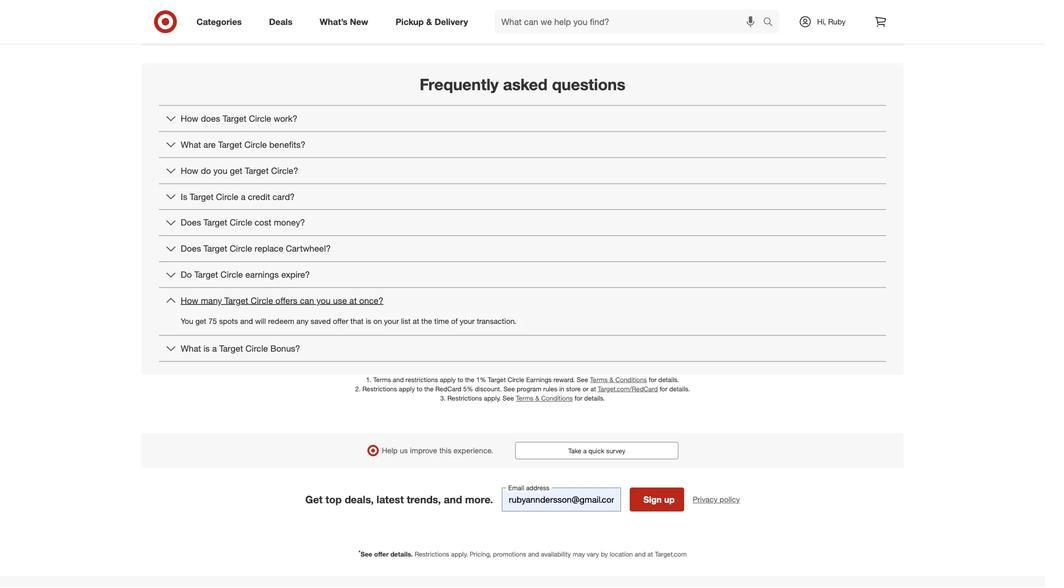 Task type: describe. For each thing, give the bounding box(es) containing it.
vary
[[587, 551, 599, 559]]

how does target circle work? button
[[159, 106, 886, 132]]

privacy policy link
[[693, 495, 740, 506]]

and left will
[[240, 317, 253, 326]]

target right are
[[218, 139, 242, 150]]

is target circle a credit card?
[[181, 192, 295, 202]]

2 horizontal spatial terms
[[590, 376, 608, 384]]

0 vertical spatial to
[[458, 376, 463, 384]]

and left the votes
[[460, 8, 475, 19]]

take a quick survey
[[568, 447, 625, 455]]

target.com
[[655, 551, 687, 559]]

0 vertical spatial conditions
[[615, 376, 647, 384]]

1 horizontal spatial terms
[[516, 395, 534, 403]]

target down spots
[[219, 344, 243, 354]]

quick
[[589, 447, 604, 455]]

how for how do you get target circle?
[[181, 165, 198, 176]]

is target circle a credit card? button
[[159, 184, 886, 210]]

What can we help you find? suggestions appear below search field
[[495, 10, 766, 34]]

circle left work?
[[249, 113, 271, 124]]

target.com/redcard link
[[598, 385, 658, 393]]

pricing,
[[470, 551, 491, 559]]

target up the credit
[[245, 165, 269, 176]]

sign
[[643, 495, 662, 505]]

how do you get target circle? button
[[159, 158, 886, 184]]

is inside dropdown button
[[203, 344, 210, 354]]

1 horizontal spatial you
[[317, 296, 331, 306]]

store
[[566, 385, 581, 393]]

0 horizontal spatial apply
[[399, 385, 415, 393]]

circle left cost
[[230, 218, 252, 228]]

privacy
[[693, 495, 718, 505]]

work?
[[274, 113, 297, 124]]

circle?
[[271, 165, 298, 176]]

program
[[517, 385, 541, 393]]

policy
[[720, 495, 740, 505]]

1 vertical spatial the
[[465, 376, 474, 384]]

will
[[255, 317, 266, 326]]

search button
[[758, 10, 784, 36]]

what for what is a target circle bonus?
[[181, 344, 201, 354]]

*
[[358, 550, 361, 556]]

does for does target circle cost money?
[[181, 218, 201, 228]]

target.com/redcard
[[598, 385, 658, 393]]

0 horizontal spatial to
[[417, 385, 422, 393]]

what is a target circle bonus?
[[181, 344, 300, 354]]

that
[[350, 317, 364, 326]]

are
[[203, 139, 216, 150]]

votes
[[477, 8, 498, 19]]

expire?
[[281, 270, 310, 280]]

does target circle replace cartwheel?
[[181, 244, 331, 254]]

you get 75 spots and will redeem any saved offer that is on your list at the time of your transaction.
[[181, 317, 516, 326]]

2.
[[355, 385, 361, 393]]

at inside "* see offer details. restrictions apply. pricing, promotions and availability may vary by location and at target.com"
[[648, 551, 653, 559]]

get
[[305, 494, 323, 506]]

list
[[401, 317, 411, 326]]

asked
[[503, 75, 548, 94]]

what's new
[[320, 16, 368, 27]]

of
[[451, 317, 458, 326]]

get inside how do you get target circle? dropdown button
[[230, 165, 242, 176]]

transaction.
[[477, 317, 516, 326]]

1 vertical spatial for
[[660, 385, 668, 393]]

you
[[181, 317, 193, 326]]

making
[[541, 8, 569, 19]]

1%
[[476, 376, 486, 384]]

latest
[[377, 494, 404, 506]]

1 horizontal spatial apply
[[440, 376, 456, 384]]

target right does
[[223, 113, 246, 124]]

circle down does target circle cost money?
[[230, 244, 252, 254]]

help us improve this experience.
[[382, 446, 493, 456]]

0 vertical spatial restrictions
[[362, 385, 397, 393]]

frequently asked questions
[[420, 75, 625, 94]]

up
[[664, 495, 675, 505]]

0 vertical spatial &
[[426, 16, 432, 27]]

hi,
[[817, 17, 826, 26]]

and left availability
[[528, 551, 539, 559]]

3.
[[440, 395, 446, 403]]

does target circle cost money? button
[[159, 210, 886, 236]]

do
[[181, 270, 192, 280]]

circle up will
[[251, 296, 273, 306]]

1 horizontal spatial &
[[535, 395, 539, 403]]

details. inside "* see offer details. restrictions apply. pricing, promotions and availability may vary by location and at target.com"
[[390, 551, 413, 559]]

0 horizontal spatial offer
[[333, 317, 348, 326]]

1. terms and restrictions apply to the 1% target circle earnings reward. see terms & conditions for details. 2. restrictions apply to the redcard 5% discount. see program rules in store or at target.com/redcard for details. 3. restrictions apply. see terms & conditions for details.
[[355, 376, 690, 403]]

deals
[[269, 16, 292, 27]]

0 vertical spatial the
[[421, 317, 432, 326]]

circle inside 1. terms and restrictions apply to the 1% target circle earnings reward. see terms & conditions for details. 2. restrictions apply to the redcard 5% discount. see program rules in store or at target.com/redcard for details. 3. restrictions apply. see terms & conditions for details.
[[508, 376, 524, 384]]

offer inside "* see offer details. restrictions apply. pricing, promotions and availability may vary by location and at target.com"
[[374, 551, 389, 559]]

privacy policy
[[693, 495, 740, 505]]

at right list
[[413, 317, 419, 326]]

and inside 1. terms and restrictions apply to the 1% target circle earnings reward. see terms & conditions for details. 2. restrictions apply to the redcard 5% discount. see program rules in store or at target.com/redcard for details. 3. restrictions apply. see terms & conditions for details.
[[393, 376, 404, 384]]

card?
[[273, 192, 295, 202]]

sign up
[[643, 495, 675, 505]]

what is a target circle bonus? button
[[159, 336, 886, 362]]

top
[[326, 494, 342, 506]]

at inside dropdown button
[[349, 296, 357, 306]]

does target circle cost money?
[[181, 218, 305, 228]]

apply. inside 1. terms and restrictions apply to the 1% target circle earnings reward. see terms & conditions for details. 2. restrictions apply to the redcard 5% discount. see program rules in store or at target.com/redcard for details. 3. restrictions apply. see terms & conditions for details.
[[484, 395, 501, 403]]

1 vertical spatial restrictions
[[447, 395, 482, 403]]

trends,
[[407, 494, 441, 506]]

1 horizontal spatial earnings
[[424, 8, 458, 19]]

does
[[201, 113, 220, 124]]

circle down will
[[246, 344, 268, 354]]

eligible
[[571, 8, 599, 19]]

apply. inside "* see offer details. restrictions apply. pricing, promotions and availability may vary by location and at target.com"
[[451, 551, 468, 559]]

2 horizontal spatial &
[[610, 376, 614, 384]]

what for what are target circle benefits?
[[181, 139, 201, 150]]



Task type: vqa. For each thing, say whether or not it's contained in the screenshot.
Target Circle
no



Task type: locate. For each thing, give the bounding box(es) containing it.
0 horizontal spatial terms & conditions link
[[516, 395, 573, 403]]

0 horizontal spatial apply.
[[451, 551, 468, 559]]

categories link
[[187, 10, 255, 34]]

availability
[[541, 551, 571, 559]]

2 what from the top
[[181, 344, 201, 354]]

1 what from the top
[[181, 139, 201, 150]]

0 horizontal spatial for
[[575, 395, 582, 403]]

restrictions down 5%
[[447, 395, 482, 403]]

0 vertical spatial for
[[649, 376, 657, 384]]

conditions
[[615, 376, 647, 384], [541, 395, 573, 403]]

2 horizontal spatial for
[[660, 385, 668, 393]]

0 horizontal spatial earnings
[[245, 270, 279, 280]]

does target circle replace cartwheel? button
[[159, 236, 886, 262]]

1 vertical spatial you
[[317, 296, 331, 306]]

1.
[[366, 376, 371, 384]]

cartwheel?
[[286, 244, 331, 254]]

at left target.com
[[648, 551, 653, 559]]

1 does from the top
[[181, 218, 201, 228]]

0 vertical spatial how
[[181, 113, 198, 124]]

apply. left pricing,
[[451, 551, 468, 559]]

location
[[610, 551, 633, 559]]

1 vertical spatial apply.
[[451, 551, 468, 559]]

target right is
[[190, 192, 214, 202]]

3 how from the top
[[181, 296, 198, 306]]

1 horizontal spatial for
[[649, 376, 657, 384]]

1 horizontal spatial apply.
[[484, 395, 501, 403]]

discount.
[[475, 385, 502, 393]]

terms & conditions link for 3. restrictions apply. see
[[516, 395, 573, 403]]

apply. down discount.
[[484, 395, 501, 403]]

earnings down does target circle replace cartwheel?
[[245, 270, 279, 280]]

do target circle earnings expire? button
[[159, 262, 886, 288]]

what
[[181, 139, 201, 150], [181, 344, 201, 354]]

1 horizontal spatial to
[[458, 376, 463, 384]]

questions
[[552, 75, 625, 94]]

a
[[241, 192, 246, 202], [212, 344, 217, 354], [583, 447, 587, 455]]

the up 5%
[[465, 376, 474, 384]]

0 vertical spatial terms & conditions link
[[590, 376, 647, 384]]

and right "location"
[[635, 551, 646, 559]]

once?
[[359, 296, 383, 306]]

time
[[434, 317, 449, 326]]

terms & conditions link for 1. terms and restrictions apply to the 1% target circle earnings reward. see
[[590, 376, 647, 384]]

your
[[384, 317, 399, 326], [460, 317, 475, 326]]

get left 75
[[195, 317, 206, 326]]

2 vertical spatial for
[[575, 395, 582, 403]]

1 horizontal spatial a
[[241, 192, 246, 202]]

1 horizontal spatial offer
[[374, 551, 389, 559]]

1 vertical spatial terms & conditions link
[[516, 395, 573, 403]]

1 your from the left
[[384, 317, 399, 326]]

what down you
[[181, 344, 201, 354]]

this
[[439, 446, 452, 456]]

ruby
[[828, 17, 846, 26]]

circle up how do you get target circle?
[[244, 139, 267, 150]]

get up is target circle a credit card?
[[230, 165, 242, 176]]

earnings inside dropdown button
[[245, 270, 279, 280]]

get top deals, latest trends, and more.
[[305, 494, 493, 506]]

does for does target circle replace cartwheel?
[[181, 244, 201, 254]]

does up do
[[181, 244, 201, 254]]

restrictions inside "* see offer details. restrictions apply. pricing, promotions and availability may vary by location and at target.com"
[[415, 551, 449, 559]]

2 vertical spatial a
[[583, 447, 587, 455]]

0 horizontal spatial conditions
[[541, 395, 573, 403]]

terms & conditions link
[[590, 376, 647, 384], [516, 395, 573, 403]]

may
[[573, 551, 585, 559]]

how inside how do you get target circle? dropdown button
[[181, 165, 198, 176]]

circle up program at bottom
[[508, 376, 524, 384]]

1 horizontal spatial is
[[366, 317, 371, 326]]

a inside is target circle a credit card? dropdown button
[[241, 192, 246, 202]]

or
[[583, 385, 589, 393]]

apply
[[440, 376, 456, 384], [399, 385, 415, 393]]

earnings right track
[[424, 8, 458, 19]]

1 vertical spatial is
[[203, 344, 210, 354]]

1 vertical spatial get
[[195, 317, 206, 326]]

experience.
[[454, 446, 493, 456]]

terms right 1.
[[373, 376, 391, 384]]

None text field
[[502, 488, 621, 512]]

0 horizontal spatial &
[[426, 16, 432, 27]]

0 horizontal spatial a
[[212, 344, 217, 354]]

circle up many
[[221, 270, 243, 280]]

1 vertical spatial how
[[181, 165, 198, 176]]

how inside how many target circle offers can you use at once? dropdown button
[[181, 296, 198, 306]]

what inside "what is a target circle bonus?" dropdown button
[[181, 344, 201, 354]]

to down restrictions on the bottom left
[[417, 385, 422, 393]]

1 horizontal spatial get
[[230, 165, 242, 176]]

frequently
[[420, 75, 499, 94]]

1 horizontal spatial your
[[460, 317, 475, 326]]

terms up target.com/redcard
[[590, 376, 608, 384]]

here
[[501, 8, 518, 19]]

1 vertical spatial apply
[[399, 385, 415, 393]]

restrictions left pricing,
[[415, 551, 449, 559]]

target down does target circle cost money?
[[203, 244, 227, 254]]

circle down how do you get target circle?
[[216, 192, 238, 202]]

0 vertical spatial is
[[366, 317, 371, 326]]

on
[[373, 317, 382, 326]]

for up target.com/redcard link
[[649, 376, 657, 384]]

reward.
[[554, 376, 575, 384]]

1 vertical spatial conditions
[[541, 395, 573, 403]]

how many target circle offers can you use at once? button
[[159, 288, 886, 314]]

2 vertical spatial the
[[424, 385, 434, 393]]

your right on
[[384, 317, 399, 326]]

0 horizontal spatial you
[[213, 165, 227, 176]]

is left on
[[366, 317, 371, 326]]

earnings
[[424, 8, 458, 19], [245, 270, 279, 280]]

and left restrictions on the bottom left
[[393, 376, 404, 384]]

1 horizontal spatial terms & conditions link
[[590, 376, 647, 384]]

how does target circle work?
[[181, 113, 297, 124]]

deals,
[[345, 494, 374, 506]]

get
[[230, 165, 242, 176], [195, 317, 206, 326]]

us
[[400, 446, 408, 456]]

search
[[758, 17, 784, 28]]

0 horizontal spatial terms
[[373, 376, 391, 384]]

by
[[601, 551, 608, 559]]

take
[[568, 447, 581, 455]]

after
[[520, 8, 538, 19]]

apply.
[[484, 395, 501, 403], [451, 551, 468, 559]]

details.
[[658, 376, 679, 384], [669, 385, 690, 393], [584, 395, 605, 403], [390, 551, 413, 559]]

1 vertical spatial does
[[181, 244, 201, 254]]

bonus?
[[270, 344, 300, 354]]

0 horizontal spatial get
[[195, 317, 206, 326]]

your right of
[[460, 317, 475, 326]]

target
[[223, 113, 246, 124], [218, 139, 242, 150], [245, 165, 269, 176], [190, 192, 214, 202], [203, 218, 227, 228], [203, 244, 227, 254], [194, 270, 218, 280], [224, 296, 248, 306], [219, 344, 243, 354], [488, 376, 506, 384]]

offer left the that
[[333, 317, 348, 326]]

1 vertical spatial offer
[[374, 551, 389, 559]]

2 how from the top
[[181, 165, 198, 176]]

pickup
[[396, 16, 424, 27]]

target up discount.
[[488, 376, 506, 384]]

1 vertical spatial to
[[417, 385, 422, 393]]

a left the credit
[[241, 192, 246, 202]]

does down is
[[181, 218, 201, 228]]

0 horizontal spatial is
[[203, 344, 210, 354]]

credit
[[248, 192, 270, 202]]

purchases.
[[601, 8, 644, 19]]

2 vertical spatial how
[[181, 296, 198, 306]]

0 vertical spatial get
[[230, 165, 242, 176]]

1 horizontal spatial conditions
[[615, 376, 647, 384]]

you left use
[[317, 296, 331, 306]]

terms & conditions link down rules
[[516, 395, 573, 403]]

how up you
[[181, 296, 198, 306]]

0 vertical spatial apply
[[440, 376, 456, 384]]

&
[[426, 16, 432, 27], [610, 376, 614, 384], [535, 395, 539, 403]]

a inside take a quick survey button
[[583, 447, 587, 455]]

conditions up target.com/redcard link
[[615, 376, 647, 384]]

a right take
[[583, 447, 587, 455]]

how for how does target circle work?
[[181, 113, 198, 124]]

0 vertical spatial earnings
[[424, 8, 458, 19]]

the down restrictions on the bottom left
[[424, 385, 434, 393]]

what inside what are target circle benefits? dropdown button
[[181, 139, 201, 150]]

target right do
[[194, 270, 218, 280]]

for down the store
[[575, 395, 582, 403]]

earnings
[[526, 376, 552, 384]]

1 vertical spatial &
[[610, 376, 614, 384]]

1 how from the top
[[181, 113, 198, 124]]

take a quick survey button
[[515, 443, 679, 460]]

new
[[350, 16, 368, 27]]

terms down program at bottom
[[516, 395, 534, 403]]

a inside "what is a target circle bonus?" dropdown button
[[212, 344, 217, 354]]

more.
[[465, 494, 493, 506]]

2 your from the left
[[460, 317, 475, 326]]

the
[[421, 317, 432, 326], [465, 376, 474, 384], [424, 385, 434, 393]]

target up spots
[[224, 296, 248, 306]]

how do you get target circle?
[[181, 165, 298, 176]]

see inside "* see offer details. restrictions apply. pricing, promotions and availability may vary by location and at target.com"
[[361, 551, 372, 559]]

1 vertical spatial what
[[181, 344, 201, 354]]

0 vertical spatial you
[[213, 165, 227, 176]]

how inside 'how does target circle work?' dropdown button
[[181, 113, 198, 124]]

cost
[[255, 218, 271, 228]]

for right target.com/redcard link
[[660, 385, 668, 393]]

2 vertical spatial &
[[535, 395, 539, 403]]

1 vertical spatial earnings
[[245, 270, 279, 280]]

any
[[296, 317, 308, 326]]

2 vertical spatial restrictions
[[415, 551, 449, 559]]

& down program at bottom
[[535, 395, 539, 403]]

to
[[458, 376, 463, 384], [417, 385, 422, 393]]

at
[[349, 296, 357, 306], [413, 317, 419, 326], [590, 385, 596, 393], [648, 551, 653, 559]]

the left "time"
[[421, 317, 432, 326]]

survey
[[606, 447, 625, 455]]

apply down restrictions on the bottom left
[[399, 385, 415, 393]]

money?
[[274, 218, 305, 228]]

apply up redcard
[[440, 376, 456, 384]]

restrictions
[[362, 385, 397, 393], [447, 395, 482, 403], [415, 551, 449, 559]]

0 vertical spatial what
[[181, 139, 201, 150]]

target down is target circle a credit card?
[[203, 218, 227, 228]]

& right track
[[426, 16, 432, 27]]

improve
[[410, 446, 437, 456]]

how left does
[[181, 113, 198, 124]]

categories
[[197, 16, 242, 27]]

do target circle earnings expire?
[[181, 270, 310, 280]]

in
[[559, 385, 564, 393]]

target inside 1. terms and restrictions apply to the 1% target circle earnings reward. see terms & conditions for details. 2. restrictions apply to the redcard 5% discount. see program rules in store or at target.com/redcard for details. 3. restrictions apply. see terms & conditions for details.
[[488, 376, 506, 384]]

2 horizontal spatial a
[[583, 447, 587, 455]]

0 vertical spatial a
[[241, 192, 246, 202]]

to up 5%
[[458, 376, 463, 384]]

and left more.
[[444, 494, 462, 506]]

what left are
[[181, 139, 201, 150]]

at right or
[[590, 385, 596, 393]]

0 vertical spatial apply.
[[484, 395, 501, 403]]

& up target.com/redcard link
[[610, 376, 614, 384]]

0 vertical spatial does
[[181, 218, 201, 228]]

conditions down in
[[541, 395, 573, 403]]

is
[[181, 192, 187, 202]]

2 does from the top
[[181, 244, 201, 254]]

0 vertical spatial offer
[[333, 317, 348, 326]]

restrictions down 1.
[[362, 385, 397, 393]]

is down 75
[[203, 344, 210, 354]]

replace
[[255, 244, 283, 254]]

offers
[[276, 296, 298, 306]]

1 vertical spatial a
[[212, 344, 217, 354]]

track earnings and votes here after making eligible purchases.
[[401, 8, 644, 19]]

at right use
[[349, 296, 357, 306]]

75
[[208, 317, 217, 326]]

and
[[460, 8, 475, 19], [240, 317, 253, 326], [393, 376, 404, 384], [444, 494, 462, 506], [528, 551, 539, 559], [635, 551, 646, 559]]

offer right "*"
[[374, 551, 389, 559]]

delivery
[[435, 16, 468, 27]]

how for how many target circle offers can you use at once?
[[181, 296, 198, 306]]

you right 'do'
[[213, 165, 227, 176]]

a down 75
[[212, 344, 217, 354]]

what's
[[320, 16, 348, 27]]

pickup & delivery
[[396, 16, 468, 27]]

you
[[213, 165, 227, 176], [317, 296, 331, 306]]

how left 'do'
[[181, 165, 198, 176]]

deals link
[[260, 10, 306, 34]]

* see offer details. restrictions apply. pricing, promotions and availability may vary by location and at target.com
[[358, 550, 687, 559]]

at inside 1. terms and restrictions apply to the 1% target circle earnings reward. see terms & conditions for details. 2. restrictions apply to the redcard 5% discount. see program rules in store or at target.com/redcard for details. 3. restrictions apply. see terms & conditions for details.
[[590, 385, 596, 393]]

0 horizontal spatial your
[[384, 317, 399, 326]]

can
[[300, 296, 314, 306]]

see
[[577, 376, 588, 384], [503, 385, 515, 393], [503, 395, 514, 403], [361, 551, 372, 559]]

saved
[[311, 317, 331, 326]]

pickup & delivery link
[[386, 10, 482, 34]]

terms & conditions link up target.com/redcard link
[[590, 376, 647, 384]]



